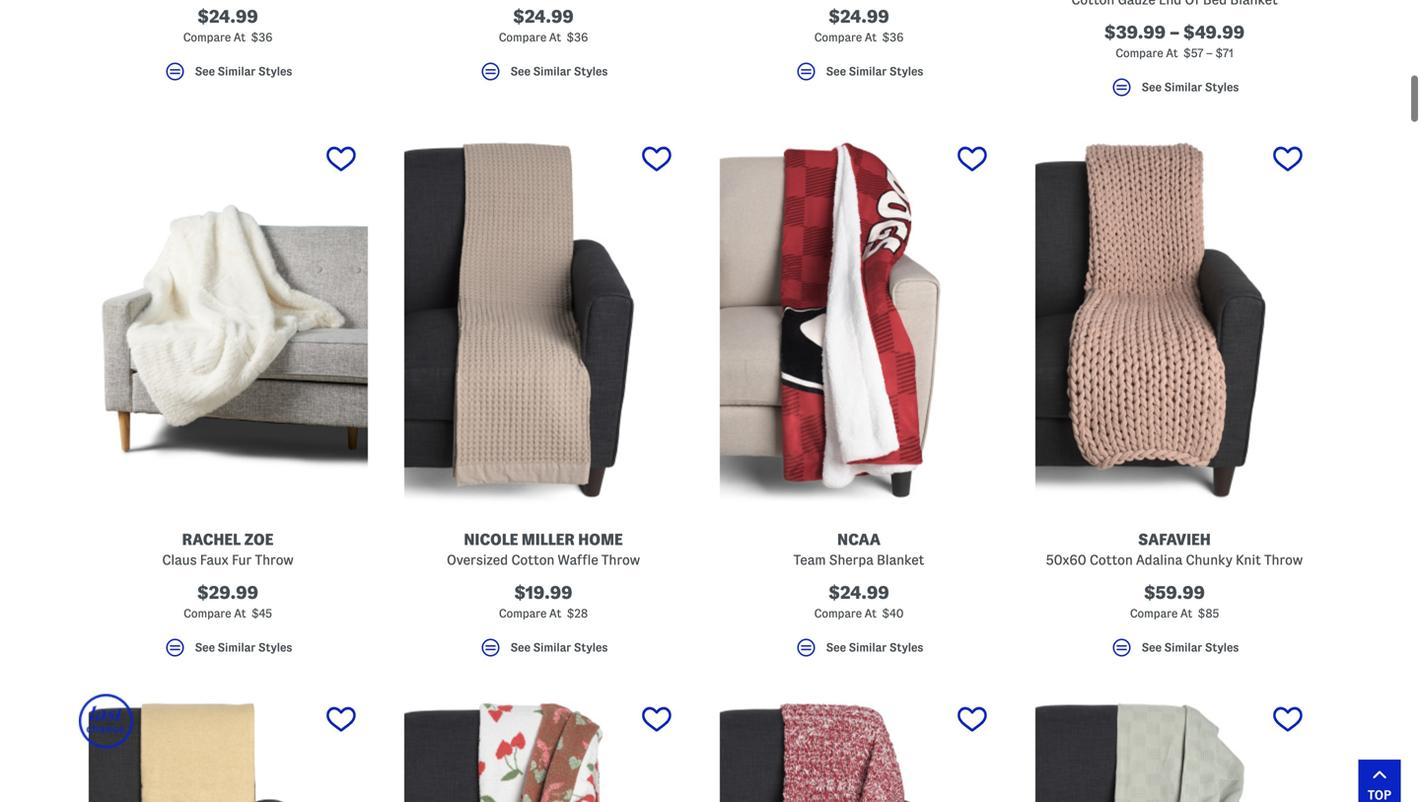 Task type: vqa. For each thing, say whether or not it's contained in the screenshot.


Task type: describe. For each thing, give the bounding box(es) containing it.
oversized cotton waffle throw image
[[395, 133, 693, 506]]

50x60 cotton adalina chunky knit throw image
[[1026, 133, 1324, 506]]

rachel
[[182, 530, 241, 547]]

similar inside rachel zoe $24.99 compare at              $36 element
[[218, 64, 256, 77]]

eryn chenille throw image
[[710, 693, 1008, 802]]

$40
[[883, 606, 904, 619]]

$24.99 inside $24.99 compare at              $40
[[829, 582, 890, 601]]

blanket
[[877, 552, 925, 566]]

similar inside safavieh 50x60 cotton adalina chunky knit throw $59.99 compare at              $85 element
[[1165, 641, 1203, 653]]

throw inside rachel zoe claus faux fur throw
[[255, 552, 294, 566]]

$29.99
[[197, 582, 259, 601]]

waffle
[[558, 552, 599, 566]]

safavieh 50x60 cotton adalina chunky knit throw $59.99 compare at              $85 element
[[1026, 133, 1324, 667]]

0 vertical spatial –
[[1170, 22, 1180, 41]]

$45
[[252, 606, 272, 619]]

$24.99 for shabby chic $24.99 compare at              $36 'element'
[[829, 6, 890, 25]]

$36 for shabby chic $24.99 compare at              $36 'element'
[[883, 30, 904, 42]]

safavieh
[[1139, 530, 1212, 547]]

$36 for rachel zoe $24.99 compare at              $36 element
[[251, 30, 273, 42]]

miller
[[522, 530, 575, 547]]

similar inside brooks brothers $24.99 compare at              $36 element
[[533, 64, 572, 77]]

rachel zoe $24.99 compare at              $36 element
[[79, 0, 377, 91]]

see inside "ncaa team sherpa blanket $24.99 compare at              $40" element
[[827, 641, 847, 653]]

nicole miller home oversized cotton waffle throw $19.99 compare at              $28 element
[[395, 133, 693, 667]]

$24.99 compare at              $36 for rachel zoe $24.99 compare at              $36 element
[[183, 6, 273, 42]]

compare inside $24.99 compare at              $40
[[815, 606, 862, 619]]

$36 for brooks brothers $24.99 compare at              $36 element
[[567, 30, 588, 42]]

see inside nicole miller home oversized cotton waffle throw $19.99 compare at              $28 element
[[511, 641, 531, 653]]

sherpa
[[830, 552, 874, 566]]

similar inside nicole miller home oversized cotton waffle throw $19.99 compare at              $28 element
[[533, 641, 572, 653]]

styles inside nicole miller home oversized cotton waffle throw $19.99 compare at              $28 element
[[574, 641, 608, 653]]

see inside rachel zoe claus faux fur throw $29.99 compare at              $45 element
[[195, 641, 215, 653]]

team
[[794, 552, 826, 566]]

nicole miller home oversized cotton waffle throw
[[447, 530, 640, 566]]

$71
[[1216, 46, 1234, 58]]

compare inside $29.99 compare at              $45
[[184, 606, 231, 619]]

home
[[578, 530, 623, 547]]

knit
[[1236, 552, 1262, 566]]

similar inside shabby chic $24.99 compare at              $36 'element'
[[849, 64, 887, 77]]

claus
[[162, 552, 197, 566]]

compare inside the $39.99 – $49.99 compare at              $57 – $71
[[1116, 46, 1164, 58]]

compare inside $19.99 compare at              $28
[[499, 606, 547, 619]]

$28
[[567, 606, 588, 619]]

see similar styles inside cotton gauze end of bed blanket $39.99 – $49.99 compare at              $57 – $71 element
[[1142, 80, 1240, 92]]

styles inside "ncaa team sherpa blanket $24.99 compare at              $40" element
[[890, 641, 924, 653]]

rachel zoe claus faux fur throw
[[162, 530, 294, 566]]

rachel zoe claus faux fur throw $29.99 compare at              $45 element
[[79, 133, 377, 667]]

see inside rachel zoe $24.99 compare at              $36 element
[[195, 64, 215, 77]]

zoe
[[244, 530, 274, 547]]

ncaa team sherpa blanket $24.99 compare at              $40 element
[[710, 133, 1008, 667]]

oversized
[[447, 552, 508, 566]]

cotton inside safavieh 50x60 cotton adalina chunky knit throw
[[1090, 552, 1134, 566]]

similar inside rachel zoe claus faux fur throw $29.99 compare at              $45 element
[[218, 641, 256, 653]]

1 horizontal spatial –
[[1207, 46, 1214, 58]]

chunky
[[1186, 552, 1233, 566]]



Task type: locate. For each thing, give the bounding box(es) containing it.
$24.99 for brooks brothers $24.99 compare at              $36 element
[[513, 6, 574, 25]]

1 horizontal spatial cotton
[[1090, 552, 1134, 566]]

styles inside safavieh 50x60 cotton adalina chunky knit throw $59.99 compare at              $85 element
[[1206, 641, 1240, 653]]

made in portugal textured throw image
[[1026, 693, 1324, 802]]

0 horizontal spatial $36
[[251, 30, 273, 42]]

throw for $59.99
[[1265, 552, 1304, 566]]

shabby chic $24.99 compare at              $36 element
[[710, 0, 1008, 91]]

similar inside cotton gauze end of bed blanket $39.99 – $49.99 compare at              $57 – $71 element
[[1165, 80, 1203, 92]]

0 horizontal spatial throw
[[255, 552, 294, 566]]

throw inside nicole miller home oversized cotton waffle throw
[[602, 552, 640, 566]]

$39.99
[[1105, 22, 1167, 41]]

claus faux fur throw image
[[79, 133, 377, 506]]

cotton right 50x60
[[1090, 552, 1134, 566]]

throw for $19.99
[[602, 552, 640, 566]]

adalina
[[1137, 552, 1183, 566]]

2 horizontal spatial $24.99 compare at              $36
[[815, 6, 904, 42]]

– left $71
[[1207, 46, 1214, 58]]

$24.99 compare at              $36 for brooks brothers $24.99 compare at              $36 element
[[499, 6, 588, 42]]

3 throw from the left
[[1265, 552, 1304, 566]]

throw right "knit"
[[1265, 552, 1304, 566]]

see similar styles inside safavieh 50x60 cotton adalina chunky knit throw $59.99 compare at              $85 element
[[1142, 641, 1240, 653]]

0 horizontal spatial cotton
[[512, 552, 555, 566]]

styles inside cotton gauze end of bed blanket $39.99 – $49.99 compare at              $57 – $71 element
[[1206, 80, 1240, 92]]

1 cotton from the left
[[512, 552, 555, 566]]

0 horizontal spatial –
[[1170, 22, 1180, 41]]

see similar styles button
[[79, 59, 377, 91], [395, 59, 693, 91], [710, 59, 1008, 91], [1026, 74, 1324, 107], [79, 635, 377, 667], [395, 635, 693, 667], [710, 635, 1008, 667], [1026, 635, 1324, 667]]

styles inside shabby chic $24.99 compare at              $36 'element'
[[890, 64, 924, 77]]

$57
[[1184, 46, 1204, 58]]

$29.99 compare at              $45
[[184, 582, 272, 619]]

1 $24.99 compare at              $36 from the left
[[183, 6, 273, 42]]

fur
[[232, 552, 252, 566]]

ncaa team sherpa blanket
[[794, 530, 925, 566]]

compare inside $59.99 compare at              $85
[[1131, 606, 1178, 619]]

see similar styles inside rachel zoe claus faux fur throw $29.99 compare at              $45 element
[[195, 641, 292, 653]]

50x60
[[1047, 552, 1087, 566]]

compare inside 'element'
[[815, 30, 863, 42]]

$59.99 compare at              $85
[[1131, 582, 1220, 619]]

$59.99
[[1145, 582, 1206, 601]]

3 $36 from the left
[[883, 30, 904, 42]]

wool and cashmere blend throw image
[[79, 693, 377, 802]]

$24.99 for rachel zoe $24.99 compare at              $36 element
[[198, 6, 258, 25]]

cotton gauze end of bed blanket $39.99 – $49.99 compare at              $57 – $71 element
[[1026, 0, 1324, 107]]

see inside safavieh 50x60 cotton adalina chunky knit throw $59.99 compare at              $85 element
[[1142, 641, 1162, 653]]

$24.99
[[198, 6, 258, 25], [513, 6, 574, 25], [829, 6, 890, 25], [829, 582, 890, 601]]

faux
[[200, 552, 229, 566]]

2 cotton from the left
[[1090, 552, 1134, 566]]

cotton
[[512, 552, 555, 566], [1090, 552, 1134, 566]]

see similar styles inside nicole miller home oversized cotton waffle throw $19.99 compare at              $28 element
[[511, 641, 608, 653]]

styles inside rachel zoe claus faux fur throw $29.99 compare at              $45 element
[[258, 641, 292, 653]]

throw down zoe
[[255, 552, 294, 566]]

compare
[[183, 30, 231, 42], [499, 30, 547, 42], [815, 30, 863, 42], [1116, 46, 1164, 58], [184, 606, 231, 619], [499, 606, 547, 619], [815, 606, 862, 619], [1131, 606, 1178, 619]]

styles inside brooks brothers $24.99 compare at              $36 element
[[574, 64, 608, 77]]

$24.99 compare at              $36 inside 'element'
[[815, 6, 904, 42]]

1 horizontal spatial $24.99 compare at              $36
[[499, 6, 588, 42]]

see similar styles
[[195, 64, 292, 77], [511, 64, 608, 77], [827, 64, 924, 77], [1142, 80, 1240, 92], [195, 641, 292, 653], [511, 641, 608, 653], [827, 641, 924, 653], [1142, 641, 1240, 653]]

throw inside safavieh 50x60 cotton adalina chunky knit throw
[[1265, 552, 1304, 566]]

2 $36 from the left
[[567, 30, 588, 42]]

ncaa
[[838, 530, 881, 547]]

$19.99
[[515, 582, 573, 601]]

see similar styles inside rachel zoe $24.99 compare at              $36 element
[[195, 64, 292, 77]]

see inside cotton gauze end of bed blanket $39.99 – $49.99 compare at              $57 – $71 element
[[1142, 80, 1162, 92]]

1 $36 from the left
[[251, 30, 273, 42]]

cotton down miller
[[512, 552, 555, 566]]

$39.99 – $49.99 compare at              $57 – $71
[[1105, 22, 1245, 58]]

styles inside rachel zoe $24.99 compare at              $36 element
[[258, 64, 292, 77]]

$24.99 compare at              $36
[[183, 6, 273, 42], [499, 6, 588, 42], [815, 6, 904, 42]]

throw down home
[[602, 552, 640, 566]]

safavieh 50x60 cotton adalina chunky knit throw
[[1047, 530, 1304, 566]]

$24.99 inside 'element'
[[829, 6, 890, 25]]

0 horizontal spatial $24.99 compare at              $36
[[183, 6, 273, 42]]

styles
[[258, 64, 292, 77], [574, 64, 608, 77], [890, 64, 924, 77], [1206, 80, 1240, 92], [258, 641, 292, 653], [574, 641, 608, 653], [890, 641, 924, 653], [1206, 641, 1240, 653]]

similar
[[218, 64, 256, 77], [533, 64, 572, 77], [849, 64, 887, 77], [1165, 80, 1203, 92], [218, 641, 256, 653], [533, 641, 572, 653], [849, 641, 887, 653], [1165, 641, 1203, 653]]

throw
[[255, 552, 294, 566], [602, 552, 640, 566], [1265, 552, 1304, 566]]

1 horizontal spatial throw
[[602, 552, 640, 566]]

$36 inside 'element'
[[883, 30, 904, 42]]

oversized cherry feather knit throw image
[[395, 693, 693, 802]]

see similar styles inside brooks brothers $24.99 compare at              $36 element
[[511, 64, 608, 77]]

cotton inside nicole miller home oversized cotton waffle throw
[[512, 552, 555, 566]]

$24.99 compare at              $36 for shabby chic $24.99 compare at              $36 'element'
[[815, 6, 904, 42]]

2 throw from the left
[[602, 552, 640, 566]]

1 vertical spatial –
[[1207, 46, 1214, 58]]

1 throw from the left
[[255, 552, 294, 566]]

2 horizontal spatial $36
[[883, 30, 904, 42]]

brooks brothers $24.99 compare at              $36 element
[[395, 0, 693, 91]]

see inside brooks brothers $24.99 compare at              $36 element
[[511, 64, 531, 77]]

see similar styles inside "ncaa team sherpa blanket $24.99 compare at              $40" element
[[827, 641, 924, 653]]

similar inside "ncaa team sherpa blanket $24.99 compare at              $40" element
[[849, 641, 887, 653]]

$36
[[251, 30, 273, 42], [567, 30, 588, 42], [883, 30, 904, 42]]

$85
[[1199, 606, 1220, 619]]

2 horizontal spatial throw
[[1265, 552, 1304, 566]]

team sherpa blanket image
[[710, 133, 1008, 506]]

2 $24.99 compare at              $36 from the left
[[499, 6, 588, 42]]

$19.99 compare at              $28
[[499, 582, 588, 619]]

nicole
[[464, 530, 519, 547]]

see similar styles inside shabby chic $24.99 compare at              $36 'element'
[[827, 64, 924, 77]]

3 $24.99 compare at              $36 from the left
[[815, 6, 904, 42]]

–
[[1170, 22, 1180, 41], [1207, 46, 1214, 58]]

$24.99 compare at              $40
[[815, 582, 904, 619]]

1 horizontal spatial $36
[[567, 30, 588, 42]]

see inside shabby chic $24.99 compare at              $36 'element'
[[827, 64, 847, 77]]

– left $49.99 on the top
[[1170, 22, 1180, 41]]

see
[[195, 64, 215, 77], [511, 64, 531, 77], [827, 64, 847, 77], [1142, 80, 1162, 92], [195, 641, 215, 653], [511, 641, 531, 653], [827, 641, 847, 653], [1142, 641, 1162, 653]]

$49.99
[[1184, 22, 1245, 41]]



